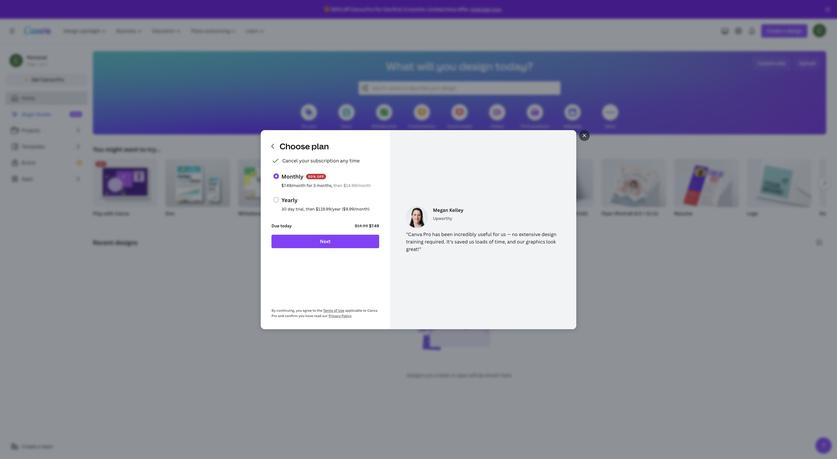 Task type: describe. For each thing, give the bounding box(es) containing it.
$7.49
[[369, 223, 379, 229]]

logo group
[[747, 159, 812, 225]]

video
[[384, 210, 397, 217]]

upgrade
[[471, 6, 491, 12]]

print
[[521, 124, 531, 129]]

$119.99/year
[[316, 206, 341, 212]]

videos
[[491, 124, 504, 129]]

(16:9)
[[342, 210, 355, 217]]

30
[[282, 206, 287, 212]]

then for yearly
[[306, 206, 315, 212]]

group for flyer (portrait 8.5 × 11 in)
[[602, 159, 666, 209]]

1 horizontal spatial .
[[501, 6, 502, 12]]

have
[[305, 313, 313, 318]]

document group
[[820, 159, 837, 225]]

our inside applicable to canva pro and confirm you have read our
[[322, 313, 328, 318]]

recent
[[93, 239, 114, 247]]

group for logo
[[747, 159, 812, 207]]

kelley
[[449, 207, 464, 213]]

offer.
[[457, 6, 470, 12]]

next
[[320, 238, 331, 244]]

24
[[557, 210, 562, 217]]

doc
[[166, 210, 175, 217]]

projects
[[22, 127, 40, 134]]

play
[[93, 210, 103, 217]]

0 vertical spatial 3
[[403, 6, 406, 12]]

resume group
[[674, 159, 739, 225]]

docs button
[[339, 100, 355, 135]]

1 vertical spatial the
[[317, 308, 322, 313]]

presentations button
[[408, 100, 436, 135]]

design inside "canva pro has been incredibly useful for us — no extensive design training required. it's saved us loads of time, and our graphics look great!"
[[542, 231, 557, 237]]

terms of use link
[[323, 308, 344, 313]]

0 horizontal spatial us
[[469, 238, 474, 245]]

instagram post (square)
[[456, 210, 511, 217]]

yearly 30 day trial, then $119.99/year ($9.99/month)
[[282, 196, 370, 212]]

by
[[272, 308, 276, 313]]

whiteboard group
[[238, 159, 303, 225]]

pro inside button
[[56, 76, 64, 83]]

play with canva group
[[93, 159, 158, 217]]

a
[[38, 444, 40, 450]]

0 horizontal spatial 3
[[313, 183, 316, 188]]

0 horizontal spatial will
[[417, 59, 434, 73]]

due
[[272, 223, 280, 229]]

post
[[480, 210, 491, 217]]

$7.49/month for 3 months, then $14.99/month
[[282, 183, 371, 188]]

poster
[[529, 210, 544, 217]]

designs
[[115, 239, 138, 247]]

read
[[314, 313, 321, 318]]

1 horizontal spatial to
[[313, 308, 316, 313]]

presentations
[[408, 124, 436, 129]]

canva right 🎁
[[351, 6, 365, 12]]

might
[[105, 145, 122, 153]]

poster (18 × 24 in portrait)
[[529, 210, 588, 217]]

megan kelley upworthy
[[433, 207, 464, 221]]

upworthy
[[433, 216, 452, 221]]

50% off
[[308, 174, 324, 179]]

time,
[[495, 238, 506, 245]]

whiteboards button
[[372, 100, 397, 135]]

useful
[[478, 231, 492, 237]]

next button
[[272, 235, 379, 248]]

use
[[338, 308, 344, 313]]

megan
[[433, 207, 448, 213]]

cancel
[[282, 157, 298, 164]]

group for resume
[[674, 159, 739, 210]]

policy
[[342, 313, 351, 318]]

with
[[104, 210, 114, 217]]

1 horizontal spatial time
[[446, 6, 456, 12]]

0 horizontal spatial to
[[140, 145, 146, 153]]

canva inside applicable to canva pro and confirm you have read our
[[367, 308, 378, 313]]

what will you design today?
[[386, 59, 533, 73]]

$14.99 $7.49
[[355, 223, 379, 229]]

apps
[[22, 176, 33, 182]]

social media button
[[447, 100, 472, 135]]

1 × from the left
[[553, 210, 556, 217]]

group for whiteboard
[[238, 159, 303, 207]]

in)
[[652, 210, 658, 217]]

(portrait
[[614, 210, 634, 217]]

apps link
[[5, 172, 88, 186]]

for inside "canva pro has been incredibly useful for us — no extensive design training required. it's saved us loads of time, and our graphics look great!"
[[493, 231, 500, 237]]

1 horizontal spatial us
[[501, 231, 506, 237]]

for
[[302, 124, 308, 129]]

or
[[451, 372, 456, 379]]

resume
[[674, 210, 693, 217]]

1 horizontal spatial for
[[375, 6, 383, 12]]

designs
[[407, 372, 425, 379]]

home
[[22, 95, 35, 101]]

home link
[[5, 92, 88, 105]]

1 horizontal spatial 50%
[[331, 6, 342, 12]]

2 × from the left
[[643, 210, 645, 217]]

what
[[386, 59, 415, 73]]

you inside applicable to canva pro and confirm you have read our
[[299, 313, 305, 318]]

training
[[406, 238, 424, 245]]

play with canva
[[93, 210, 129, 217]]

loads
[[475, 238, 488, 245]]

portrait)
[[569, 210, 588, 217]]

projects link
[[5, 124, 88, 137]]

templates
[[22, 143, 45, 150]]

1 vertical spatial .
[[351, 313, 352, 318]]

free •
[[27, 62, 38, 67]]

choose
[[280, 141, 310, 152]]

pro inside "canva pro has been incredibly useful for us — no extensive design training required. it's saved us loads of time, and our graphics look great!"
[[423, 231, 431, 237]]

more
[[605, 124, 616, 129]]

11
[[646, 210, 651, 217]]

poster (18 × 24 in portrait) group
[[529, 159, 594, 225]]



Task type: vqa. For each thing, say whether or not it's contained in the screenshot.
preferences
no



Task type: locate. For each thing, give the bounding box(es) containing it.
brand
[[22, 160, 35, 166]]

off right 🎁
[[343, 6, 350, 12]]

us down incredibly at the bottom
[[469, 238, 474, 245]]

incredibly
[[454, 231, 477, 237]]

0 horizontal spatial 50%
[[308, 174, 316, 179]]

presentation (16:9)
[[311, 210, 355, 217]]

pro up home link
[[56, 76, 64, 83]]

here.
[[501, 372, 513, 379]]

presentation (16:9) group
[[311, 159, 376, 225]]

0 horizontal spatial then
[[306, 206, 315, 212]]

group for presentation (16:9)
[[311, 159, 376, 207]]

canva right get
[[41, 76, 55, 83]]

1 vertical spatial time
[[350, 157, 360, 164]]

required.
[[425, 238, 445, 245]]

free
[[27, 62, 35, 67]]

presentation
[[311, 210, 340, 217]]

pro down by
[[272, 313, 277, 318]]

more button
[[602, 100, 619, 135]]

create a team button
[[5, 440, 88, 454]]

then right months,
[[334, 183, 343, 188]]

canva right with
[[115, 210, 129, 217]]

us
[[501, 231, 506, 237], [469, 238, 474, 245]]

1 vertical spatial of
[[334, 308, 337, 313]]

and down —
[[507, 238, 516, 245]]

50%
[[331, 6, 342, 12], [308, 174, 316, 179]]

for up the "time,"
[[493, 231, 500, 237]]

limited
[[427, 6, 445, 12]]

monthly
[[282, 173, 304, 180]]

extensive
[[519, 231, 541, 237]]

list
[[5, 108, 88, 186]]

great!"
[[406, 246, 421, 252]]

our down no
[[517, 238, 525, 245]]

×
[[553, 210, 556, 217], [643, 210, 645, 217]]

7 group from the left
[[602, 159, 666, 209]]

8 group from the left
[[674, 159, 739, 210]]

pro inside applicable to canva pro and confirm you have read our
[[272, 313, 277, 318]]

1 vertical spatial our
[[322, 313, 328, 318]]

today?
[[495, 59, 533, 73]]

. right upgrade on the top right of page
[[501, 6, 502, 12]]

products
[[531, 124, 549, 129]]

list containing magic studio
[[5, 108, 88, 186]]

yearly
[[282, 196, 298, 204]]

magic studio
[[22, 111, 51, 117]]

to right applicable
[[363, 308, 367, 313]]

of left the "time,"
[[489, 238, 494, 245]]

1 vertical spatial and
[[278, 313, 284, 318]]

to inside applicable to canva pro and confirm you have read our
[[363, 308, 367, 313]]

top level navigation element
[[59, 24, 270, 38]]

pro left the 'first'
[[366, 6, 374, 12]]

$14.99/month
[[344, 183, 371, 188]]

1 vertical spatial us
[[469, 238, 474, 245]]

of up the privacy
[[334, 308, 337, 313]]

3 group from the left
[[311, 159, 376, 207]]

× left 24
[[553, 210, 556, 217]]

($9.99/month)
[[342, 206, 370, 212]]

1 horizontal spatial our
[[517, 238, 525, 245]]

None search field
[[359, 81, 561, 95]]

create
[[22, 444, 37, 450]]

(18
[[545, 210, 552, 217]]

0 horizontal spatial and
[[278, 313, 284, 318]]

subscription
[[311, 157, 339, 164]]

2 vertical spatial for
[[493, 231, 500, 237]]

0 horizontal spatial off
[[317, 174, 324, 179]]

then right trial,
[[306, 206, 315, 212]]

shown
[[485, 372, 500, 379]]

0 vertical spatial for
[[375, 6, 383, 12]]

50% right 🎁
[[331, 6, 342, 12]]

•
[[37, 62, 38, 67]]

in
[[563, 210, 567, 217]]

. down applicable
[[351, 313, 352, 318]]

get canva pro
[[32, 76, 64, 83]]

create
[[435, 372, 450, 379]]

whiteboards
[[372, 124, 397, 129]]

1 horizontal spatial will
[[470, 372, 477, 379]]

1 vertical spatial design
[[542, 231, 557, 237]]

our down terms
[[322, 313, 328, 318]]

videos button
[[489, 100, 505, 135]]

0 vertical spatial and
[[507, 238, 516, 245]]

time left offer.
[[446, 6, 456, 12]]

9 group from the left
[[747, 159, 812, 207]]

instagram
[[456, 210, 479, 217]]

to left try... at top left
[[140, 145, 146, 153]]

group for poster (18 × 24 in portrait)
[[529, 159, 594, 207]]

you inside for you button
[[309, 124, 316, 129]]

0 vertical spatial 50%
[[331, 6, 342, 12]]

1 horizontal spatial design
[[542, 231, 557, 237]]

get
[[32, 76, 40, 83]]

no
[[512, 231, 518, 237]]

1 horizontal spatial off
[[343, 6, 350, 12]]

pro left 'has' at the bottom right of the page
[[423, 231, 431, 237]]

social media
[[447, 124, 472, 129]]

applicable
[[345, 308, 362, 313]]

0 vertical spatial .
[[501, 6, 502, 12]]

the left the 'first'
[[384, 6, 392, 12]]

day
[[288, 206, 295, 212]]

1 horizontal spatial then
[[334, 183, 343, 188]]

confirm
[[285, 313, 298, 318]]

for down 50% off
[[307, 183, 312, 188]]

the up read
[[317, 308, 322, 313]]

docs
[[342, 124, 352, 129]]

0 vertical spatial our
[[517, 238, 525, 245]]

agree
[[303, 308, 312, 313]]

saved
[[455, 238, 468, 245]]

1 horizontal spatial and
[[507, 238, 516, 245]]

(square)
[[492, 210, 511, 217]]

of inside "canva pro has been incredibly useful for us — no extensive design training required. it's saved us loads of time, and our graphics look great!"
[[489, 238, 494, 245]]

canva right applicable
[[367, 308, 378, 313]]

5 group from the left
[[456, 159, 521, 207]]

0 horizontal spatial ×
[[553, 210, 556, 217]]

will right what
[[417, 59, 434, 73]]

docume
[[820, 210, 837, 217]]

50% up $7.49/month for 3 months, then $14.99/month
[[308, 174, 316, 179]]

cancel your subscription any time
[[282, 157, 360, 164]]

× left 11
[[643, 210, 645, 217]]

studio
[[36, 111, 51, 117]]

1 vertical spatial 50%
[[308, 174, 316, 179]]

1 vertical spatial will
[[470, 372, 477, 379]]

1
[[45, 62, 47, 67]]

0 horizontal spatial of
[[334, 308, 337, 313]]

then for $7.49/month
[[334, 183, 343, 188]]

logo
[[747, 210, 758, 217]]

media
[[460, 124, 472, 129]]

design
[[459, 59, 493, 73], [542, 231, 557, 237]]

then inside "yearly 30 day trial, then $119.99/year ($9.99/month)"
[[306, 206, 315, 212]]

1 vertical spatial then
[[306, 206, 315, 212]]

1 horizontal spatial the
[[384, 6, 392, 12]]

then
[[334, 183, 343, 188], [306, 206, 315, 212]]

3 right the 'first'
[[403, 6, 406, 12]]

plan
[[312, 141, 329, 152]]

to up read
[[313, 308, 316, 313]]

1 vertical spatial 3
[[313, 183, 316, 188]]

create a team
[[22, 444, 53, 450]]

magic
[[22, 111, 35, 117]]

off up months,
[[317, 174, 324, 179]]

0 horizontal spatial the
[[317, 308, 322, 313]]

0 horizontal spatial time
[[350, 157, 360, 164]]

look
[[546, 238, 556, 245]]

0 vertical spatial the
[[384, 6, 392, 12]]

2 horizontal spatial to
[[363, 308, 367, 313]]

3 down 50% off
[[313, 183, 316, 188]]

4 group from the left
[[384, 159, 448, 207]]

and inside "canva pro has been incredibly useful for us — no extensive design training required. it's saved us loads of time, and our graphics look great!"
[[507, 238, 516, 245]]

video group
[[384, 159, 448, 225]]

time right the any
[[350, 157, 360, 164]]

and down continuing,
[[278, 313, 284, 318]]

for left the 'first'
[[375, 6, 383, 12]]

for you button
[[301, 100, 317, 135]]

0 horizontal spatial for
[[307, 183, 312, 188]]

you might want to try...
[[93, 145, 161, 153]]

1 horizontal spatial of
[[489, 238, 494, 245]]

0 horizontal spatial design
[[459, 59, 493, 73]]

0 vertical spatial time
[[446, 6, 456, 12]]

0 vertical spatial design
[[459, 59, 493, 73]]

us left —
[[501, 231, 506, 237]]

6 group from the left
[[529, 159, 594, 207]]

our inside "canva pro has been incredibly useful for us — no extensive design training required. it's saved us loads of time, and our graphics look great!"
[[517, 238, 525, 245]]

1 horizontal spatial ×
[[643, 210, 645, 217]]

0 vertical spatial of
[[489, 238, 494, 245]]

doc group
[[166, 159, 230, 225]]

$14.99
[[355, 223, 368, 229]]

your
[[299, 157, 309, 164]]

2 group from the left
[[238, 159, 303, 207]]

time
[[446, 6, 456, 12], [350, 157, 360, 164]]

privacy policy link
[[329, 313, 351, 318]]

team
[[42, 444, 53, 450]]

social
[[447, 124, 459, 129]]

🎁
[[324, 6, 330, 12]]

websites
[[564, 124, 582, 129]]

1 vertical spatial off
[[317, 174, 324, 179]]

flyer (portrait 8.5 × 11 in) group
[[602, 159, 666, 225]]

group for video
[[384, 159, 448, 207]]

flyer
[[602, 210, 613, 217]]

applicable to canva pro and confirm you have read our
[[272, 308, 378, 318]]

0 horizontal spatial .
[[351, 313, 352, 318]]

trial,
[[296, 206, 305, 212]]

0 horizontal spatial our
[[322, 313, 328, 318]]

for you
[[302, 124, 316, 129]]

canva inside group
[[115, 210, 129, 217]]

the
[[384, 6, 392, 12], [317, 308, 322, 313]]

been
[[441, 231, 453, 237]]

first
[[393, 6, 403, 12]]

be
[[478, 372, 484, 379]]

0 vertical spatial will
[[417, 59, 434, 73]]

$7.49/month
[[282, 183, 306, 188]]

1 vertical spatial for
[[307, 183, 312, 188]]

instagram post (square) group
[[456, 159, 521, 225]]

1 horizontal spatial 3
[[403, 6, 406, 12]]

0 vertical spatial then
[[334, 183, 343, 188]]

group for doc
[[166, 159, 230, 207]]

group
[[166, 159, 230, 207], [238, 159, 303, 207], [311, 159, 376, 207], [384, 159, 448, 207], [456, 159, 521, 207], [529, 159, 594, 207], [602, 159, 666, 209], [674, 159, 739, 210], [747, 159, 812, 207]]

and inside applicable to canva pro and confirm you have read our
[[278, 313, 284, 318]]

will left be
[[470, 372, 477, 379]]

0 vertical spatial us
[[501, 231, 506, 237]]

of
[[489, 238, 494, 245], [334, 308, 337, 313]]

want
[[124, 145, 138, 153]]

canva inside button
[[41, 76, 55, 83]]

1 group from the left
[[166, 159, 230, 207]]

0 vertical spatial off
[[343, 6, 350, 12]]

off
[[343, 6, 350, 12], [317, 174, 324, 179]]

for
[[375, 6, 383, 12], [307, 183, 312, 188], [493, 231, 500, 237]]

2 horizontal spatial for
[[493, 231, 500, 237]]

"canva
[[406, 231, 422, 237]]



